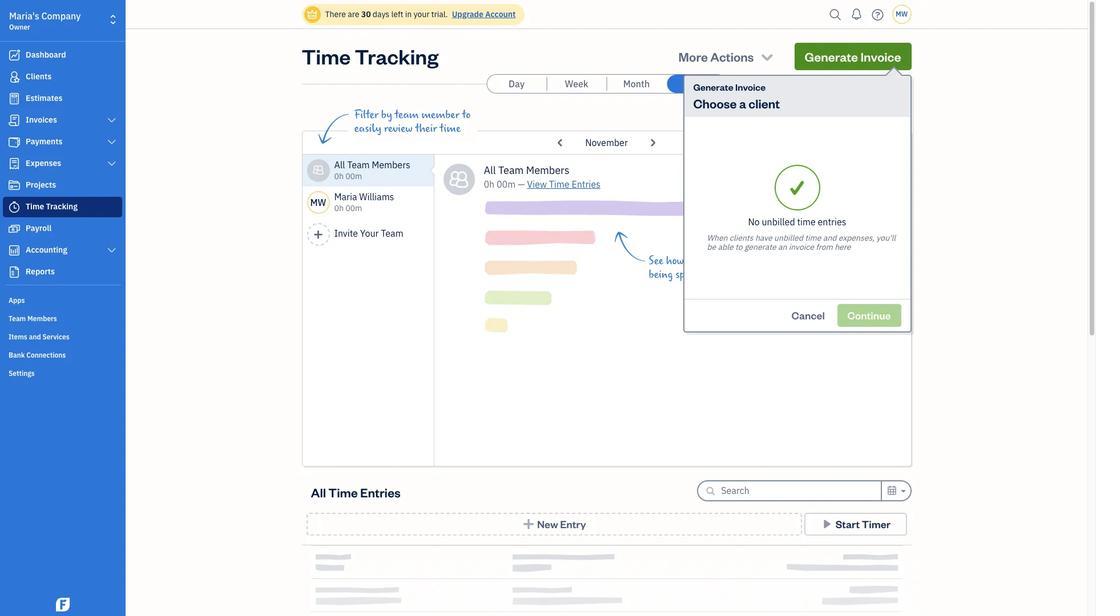 Task type: vqa. For each thing, say whether or not it's contained in the screenshot.
the leftmost Members
yes



Task type: locate. For each thing, give the bounding box(es) containing it.
00m left —
[[497, 179, 516, 190]]

1 vertical spatial tracking
[[46, 202, 78, 212]]

payment image
[[7, 136, 21, 148]]

members inside all team members 0h 00m — view time entries
[[526, 164, 569, 177]]

1 chevron large down image from the top
[[107, 138, 117, 147]]

invoice for generate invoice choose a client
[[735, 81, 766, 93]]

invoice
[[789, 242, 814, 252]]

0h inside all team members 0h 00m
[[334, 171, 344, 182]]

mw
[[896, 10, 908, 18], [310, 197, 326, 208]]

main element
[[0, 0, 154, 617]]

chevron large down image for invoices
[[107, 116, 117, 125]]

unbilled right "have"
[[774, 233, 803, 243]]

chevron large down image down the "payroll" link
[[107, 246, 117, 255]]

team down apps
[[9, 315, 26, 323]]

team inside all team members 0h 00m — view time entries
[[498, 164, 524, 177]]

day link
[[487, 75, 546, 93]]

2 horizontal spatial members
[[526, 164, 569, 177]]

entries
[[818, 216, 846, 228]]

is
[[739, 255, 746, 268]]

team right your
[[381, 228, 403, 239]]

team inside main element
[[9, 315, 26, 323]]

timer image
[[7, 202, 21, 213]]

0h right users icon
[[334, 171, 344, 182]]

0 vertical spatial and
[[823, 233, 837, 243]]

00m up maria
[[345, 171, 362, 182]]

team up maria
[[347, 159, 370, 171]]

0 vertical spatial generate
[[805, 49, 858, 65]]

clients
[[730, 233, 753, 243]]

1 horizontal spatial invoice
[[861, 49, 901, 65]]

invoice down go to help image
[[861, 49, 901, 65]]

chevron large down image
[[107, 116, 117, 125], [107, 246, 117, 255]]

00m inside all team members 0h 00m
[[345, 171, 362, 182]]

client
[[749, 95, 780, 111], [740, 268, 765, 281]]

0 horizontal spatial members
[[27, 315, 57, 323]]

see
[[649, 255, 663, 268]]

generate inside generate invoice choose a client
[[693, 81, 733, 93]]

tracking down projects link
[[46, 202, 78, 212]]

chevron large down image inside payments link
[[107, 138, 117, 147]]

bank connections
[[9, 351, 66, 360]]

1 vertical spatial and
[[29, 333, 41, 341]]

0 horizontal spatial mw
[[310, 197, 326, 208]]

view time entries button
[[527, 178, 601, 191]]

members up williams
[[372, 159, 410, 171]]

and down the entries
[[823, 233, 837, 243]]

client right "a"
[[749, 95, 780, 111]]

and
[[823, 233, 837, 243], [29, 333, 41, 341]]

reports
[[26, 267, 55, 277]]

time tracking down projects link
[[26, 202, 78, 212]]

members for all team members 0h 00m — view time entries
[[526, 164, 569, 177]]

0 horizontal spatial entries
[[360, 484, 401, 500]]

previous month image
[[553, 134, 568, 152]]

00m inside all team members 0h 00m — view time entries
[[497, 179, 516, 190]]

start timer
[[836, 518, 891, 531]]

go to help image
[[869, 6, 887, 23]]

expenses
[[26, 158, 61, 168]]

00m down maria
[[345, 203, 362, 214]]

0 vertical spatial tracking
[[355, 43, 438, 70]]

time tracking down 30
[[302, 43, 438, 70]]

0 vertical spatial entries
[[572, 179, 601, 190]]

1 horizontal spatial time tracking
[[302, 43, 438, 70]]

you'll
[[877, 233, 896, 243]]

00m
[[345, 171, 362, 182], [497, 179, 516, 190], [345, 203, 362, 214]]

1 vertical spatial unbilled
[[774, 233, 803, 243]]

tracking
[[355, 43, 438, 70], [46, 202, 78, 212]]

client inside generate invoice choose a client
[[749, 95, 780, 111]]

1 horizontal spatial generate
[[805, 49, 858, 65]]

mw left maria
[[310, 197, 326, 208]]

0h for all team members 0h 00m
[[334, 171, 344, 182]]

0 horizontal spatial all
[[311, 484, 326, 500]]

team inside button
[[381, 228, 403, 239]]

0h inside all team members 0h 00m — view time entries
[[484, 179, 495, 190]]

time inside see how much time is being spent on each client
[[716, 255, 737, 268]]

to right member
[[462, 108, 471, 122]]

2 chevron large down image from the top
[[107, 159, 117, 168]]

view
[[527, 179, 547, 190]]

00m for all team members 0h 00m — view time entries
[[497, 179, 516, 190]]

0h left —
[[484, 179, 495, 190]]

0h
[[334, 171, 344, 182], [484, 179, 495, 190], [334, 203, 344, 214]]

generate
[[744, 242, 776, 252]]

bank connections link
[[3, 347, 122, 364]]

tracking down left
[[355, 43, 438, 70]]

1 vertical spatial generate
[[693, 81, 733, 93]]

1 vertical spatial chevron large down image
[[107, 246, 117, 255]]

apps link
[[3, 292, 122, 309]]

more
[[679, 49, 708, 65]]

time tracking inside main element
[[26, 202, 78, 212]]

entries inside all team members 0h 00m — view time entries
[[572, 179, 601, 190]]

generate down search image
[[805, 49, 858, 65]]

Search text field
[[721, 482, 881, 500]]

1 vertical spatial to
[[735, 242, 743, 252]]

money image
[[7, 223, 21, 235]]

how
[[666, 255, 684, 268]]

chevron large down image for expenses
[[107, 159, 117, 168]]

0 vertical spatial invoice
[[861, 49, 901, 65]]

chevron large down image up payments link
[[107, 116, 117, 125]]

all inside all team members 0h 00m — view time entries
[[484, 164, 496, 177]]

dashboard
[[26, 50, 66, 60]]

2 chevron large down image from the top
[[107, 246, 117, 255]]

mw right go to help image
[[896, 10, 908, 18]]

chevron large down image up projects link
[[107, 159, 117, 168]]

in
[[405, 9, 412, 19]]

0 vertical spatial chevron large down image
[[107, 116, 117, 125]]

payroll
[[26, 223, 52, 234]]

to right 'able'
[[735, 242, 743, 252]]

0 horizontal spatial to
[[462, 108, 471, 122]]

generate
[[805, 49, 858, 65], [693, 81, 733, 93]]

0 horizontal spatial invoice
[[735, 81, 766, 93]]

cancel button
[[781, 304, 835, 327]]

generate up choose
[[693, 81, 733, 93]]

invoice inside button
[[861, 49, 901, 65]]

0h down maria
[[334, 203, 344, 214]]

1 vertical spatial mw
[[310, 197, 326, 208]]

members inside all team members 0h 00m
[[372, 159, 410, 171]]

0 vertical spatial unbilled
[[762, 216, 795, 228]]

time tracking
[[302, 43, 438, 70], [26, 202, 78, 212]]

search image
[[826, 6, 845, 23]]

1 horizontal spatial entries
[[572, 179, 601, 190]]

members up items and services
[[27, 315, 57, 323]]

1 vertical spatial chevron large down image
[[107, 159, 117, 168]]

new
[[537, 518, 558, 531]]

items
[[9, 333, 27, 341]]

accounting link
[[3, 240, 122, 261]]

new entry
[[537, 518, 586, 531]]

0 vertical spatial mw
[[896, 10, 908, 18]]

chevron large down image for payments
[[107, 138, 117, 147]]

1 horizontal spatial members
[[372, 159, 410, 171]]

0 vertical spatial client
[[749, 95, 780, 111]]

their
[[415, 122, 437, 135]]

generate inside button
[[805, 49, 858, 65]]

generate for generate invoice
[[805, 49, 858, 65]]

0 horizontal spatial generate
[[693, 81, 733, 93]]

filter by team member to easily review their time
[[354, 108, 471, 135]]

all team members 0h 00m
[[334, 159, 410, 182]]

reports link
[[3, 262, 122, 283]]

00m inside maria williams 0h 00m
[[345, 203, 362, 214]]

entry
[[560, 518, 586, 531]]

mw button
[[892, 5, 911, 24]]

0h inside maria williams 0h 00m
[[334, 203, 344, 214]]

0 horizontal spatial time tracking
[[26, 202, 78, 212]]

0 vertical spatial to
[[462, 108, 471, 122]]

when
[[707, 233, 728, 243]]

member
[[421, 108, 459, 122]]

days
[[373, 9, 389, 19]]

by
[[381, 108, 392, 122]]

0 vertical spatial chevron large down image
[[107, 138, 117, 147]]

00m for all team members 0h 00m
[[345, 171, 362, 182]]

maria
[[334, 191, 357, 203]]

invoice for generate invoice
[[861, 49, 901, 65]]

maria's company owner
[[9, 10, 81, 31]]

invoice inside generate invoice choose a client
[[735, 81, 766, 93]]

plus image
[[313, 229, 324, 240]]

0 horizontal spatial and
[[29, 333, 41, 341]]

expenses,
[[838, 233, 875, 243]]

members
[[372, 159, 410, 171], [526, 164, 569, 177], [27, 315, 57, 323]]

bank
[[9, 351, 25, 360]]

and right items
[[29, 333, 41, 341]]

1 horizontal spatial tracking
[[355, 43, 438, 70]]

team
[[347, 159, 370, 171], [498, 164, 524, 177], [381, 228, 403, 239], [9, 315, 26, 323]]

client down is
[[740, 268, 765, 281]]

1 chevron large down image from the top
[[107, 116, 117, 125]]

—
[[518, 179, 525, 190]]

1 horizontal spatial all
[[334, 159, 345, 171]]

chevron large down image up 'expenses' link
[[107, 138, 117, 147]]

filter
[[354, 108, 379, 122]]

review
[[384, 122, 413, 135]]

payments link
[[3, 132, 122, 152]]

time up each
[[716, 255, 737, 268]]

projects
[[26, 180, 56, 190]]

unbilled up "have"
[[762, 216, 795, 228]]

invoice image
[[7, 115, 21, 126]]

generate for generate invoice choose a client
[[693, 81, 733, 93]]

invoice up "a"
[[735, 81, 766, 93]]

1 vertical spatial invoice
[[735, 81, 766, 93]]

new entry button
[[306, 513, 802, 536]]

start timer button
[[804, 513, 907, 536]]

team up —
[[498, 164, 524, 177]]

all
[[334, 159, 345, 171], [484, 164, 496, 177], [311, 484, 326, 500]]

1 horizontal spatial mw
[[896, 10, 908, 18]]

chevron large down image inside 'expenses' link
[[107, 159, 117, 168]]

notifications image
[[848, 3, 866, 26]]

1 horizontal spatial and
[[823, 233, 837, 243]]

generate invoice
[[805, 49, 901, 65]]

all inside all team members 0h 00m
[[334, 159, 345, 171]]

chevron large down image inside invoices link
[[107, 116, 117, 125]]

1 horizontal spatial to
[[735, 242, 743, 252]]

1 vertical spatial time tracking
[[26, 202, 78, 212]]

dashboard link
[[3, 45, 122, 66]]

dashboard image
[[7, 50, 21, 61]]

generate invoice choose a client
[[693, 81, 780, 111]]

maria's
[[9, 10, 39, 22]]

2 horizontal spatial all
[[484, 164, 496, 177]]

an
[[778, 242, 787, 252]]

play image
[[820, 519, 834, 530]]

1 vertical spatial entries
[[360, 484, 401, 500]]

on
[[702, 268, 713, 281]]

account
[[485, 9, 516, 19]]

invite your team
[[334, 228, 403, 239]]

plus image
[[522, 519, 535, 530]]

0 horizontal spatial tracking
[[46, 202, 78, 212]]

trial.
[[431, 9, 448, 19]]

being
[[649, 268, 673, 281]]

time down member
[[440, 122, 461, 135]]

time up invoice
[[797, 216, 816, 228]]

1 vertical spatial client
[[740, 268, 765, 281]]

0h for all team members 0h 00m — view time entries
[[484, 179, 495, 190]]

apps
[[9, 296, 25, 305]]

members up the view
[[526, 164, 569, 177]]

chevron large down image
[[107, 138, 117, 147], [107, 159, 117, 168]]



Task type: describe. For each thing, give the bounding box(es) containing it.
client image
[[7, 71, 21, 83]]

next month image
[[645, 134, 660, 152]]

users image
[[312, 164, 324, 178]]

be
[[707, 242, 716, 252]]

team members link
[[3, 310, 122, 327]]

items and services link
[[3, 328, 122, 345]]

invoices
[[26, 115, 57, 125]]

company
[[41, 10, 81, 22]]

all time entries
[[311, 484, 401, 500]]

estimates link
[[3, 88, 122, 109]]

williams
[[359, 191, 394, 203]]

more actions
[[679, 49, 754, 65]]

expense image
[[7, 158, 21, 170]]

team members
[[9, 315, 57, 323]]

time down the entries
[[805, 233, 821, 243]]

there
[[325, 9, 346, 19]]

are
[[348, 9, 359, 19]]

all for all team members 0h 00m
[[334, 159, 345, 171]]

chart image
[[7, 245, 21, 256]]

items and services
[[9, 333, 69, 341]]

payments
[[26, 136, 63, 147]]

timer
[[862, 518, 891, 531]]

time inside filter by team member to easily review their time
[[440, 122, 461, 135]]

all for all team members 0h 00m — view time entries
[[484, 164, 496, 177]]

upgrade
[[452, 9, 483, 19]]

cancel
[[792, 309, 825, 322]]

invoices link
[[3, 110, 122, 131]]

tracking inside main element
[[46, 202, 78, 212]]

connections
[[26, 351, 66, 360]]

estimate image
[[7, 93, 21, 104]]

have
[[755, 233, 772, 243]]

all for all time entries
[[311, 484, 326, 500]]

time inside main element
[[26, 202, 44, 212]]

client inside see how much time is being spent on each client
[[740, 268, 765, 281]]

start
[[836, 518, 860, 531]]

spent
[[676, 268, 700, 281]]

and inside items and services link
[[29, 333, 41, 341]]

a
[[739, 95, 746, 111]]

month link
[[607, 75, 666, 93]]

week link
[[547, 75, 606, 93]]

and inside the no unbilled time entries when clients have unbilled time and expenses, you'll be able to generate an invoice from here
[[823, 233, 837, 243]]

generate invoice button
[[794, 43, 911, 70]]

mw inside "mw" dropdown button
[[896, 10, 908, 18]]

choose
[[693, 95, 737, 111]]

all team members 0h 00m — view time entries
[[484, 164, 601, 190]]

freshbooks image
[[54, 598, 72, 612]]

report image
[[7, 267, 21, 278]]

expenses link
[[3, 154, 122, 174]]

members for all team members 0h 00m
[[372, 159, 410, 171]]

accounting
[[26, 245, 67, 255]]

chevron large down image for accounting
[[107, 246, 117, 255]]

no
[[748, 216, 760, 228]]

maria williams 0h 00m
[[334, 191, 394, 214]]

clients
[[26, 71, 52, 82]]

estimates
[[26, 93, 63, 103]]

projects link
[[3, 175, 122, 196]]

0 vertical spatial time tracking
[[302, 43, 438, 70]]

to inside the no unbilled time entries when clients have unbilled time and expenses, you'll be able to generate an invoice from here
[[735, 242, 743, 252]]

day
[[509, 78, 525, 90]]

your
[[414, 9, 430, 19]]

time inside all team members 0h 00m — view time entries
[[549, 179, 570, 190]]

invite
[[334, 228, 358, 239]]

services
[[43, 333, 69, 341]]

invite your team button
[[302, 219, 434, 251]]

clients link
[[3, 67, 122, 87]]

from
[[816, 242, 833, 252]]

each
[[716, 268, 737, 281]]

upgrade account link
[[450, 9, 516, 19]]

chevrondown image
[[759, 49, 775, 65]]

team inside all team members 0h 00m
[[347, 159, 370, 171]]

there are 30 days left in your trial. upgrade account
[[325, 9, 516, 19]]

much
[[687, 255, 713, 268]]

easily
[[354, 122, 381, 135]]

team
[[395, 108, 419, 122]]

month
[[623, 78, 650, 90]]

crown image
[[306, 8, 318, 20]]

able
[[718, 242, 733, 252]]

settings link
[[3, 365, 122, 382]]

time tracking link
[[3, 197, 122, 218]]

members inside main element
[[27, 315, 57, 323]]

see how much time is being spent on each client
[[649, 255, 765, 281]]

left
[[391, 9, 403, 19]]

30
[[361, 9, 371, 19]]

calendar image
[[887, 484, 897, 498]]

week
[[565, 78, 588, 90]]

to inside filter by team member to easily review their time
[[462, 108, 471, 122]]

caretdown image
[[899, 485, 906, 498]]

project image
[[7, 180, 21, 191]]

here
[[835, 242, 851, 252]]

november
[[585, 137, 628, 148]]



